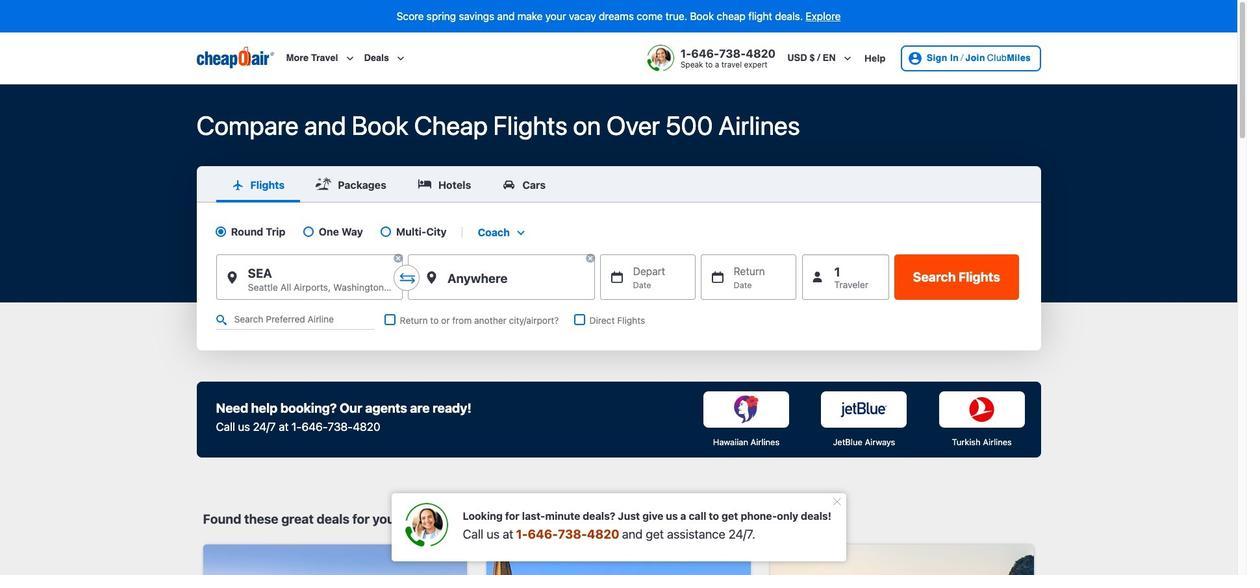 Task type: locate. For each thing, give the bounding box(es) containing it.
cookie consent banner dialog
[[0, 516, 1238, 576]]

clear field image
[[393, 253, 403, 264], [585, 253, 595, 264]]

None search field
[[0, 84, 1238, 576]]

1 horizontal spatial clear field image
[[585, 253, 595, 264]]

form
[[197, 166, 1041, 351]]

search widget tabs tab list
[[197, 166, 1041, 203]]

None button
[[894, 255, 1019, 300]]

1 clear field image from the left
[[393, 253, 403, 264]]

None field
[[473, 226, 529, 239]]

turkish airlines image
[[939, 392, 1025, 428]]

hawaiian airlines image
[[704, 392, 789, 428]]

0 horizontal spatial clear field image
[[393, 253, 403, 264]]



Task type: describe. For each thing, give the bounding box(es) containing it.
jetblue airways image
[[821, 392, 907, 428]]

Search Preferred Airline text field
[[216, 311, 375, 330]]

search image
[[216, 315, 226, 326]]

2 clear field image from the left
[[585, 253, 595, 264]]

speak to a travel expert image
[[647, 45, 674, 72]]

call us at1-646-738-4820 image
[[404, 504, 448, 548]]



Task type: vqa. For each thing, say whether or not it's contained in the screenshot.
second clear field "image" from the right
no



